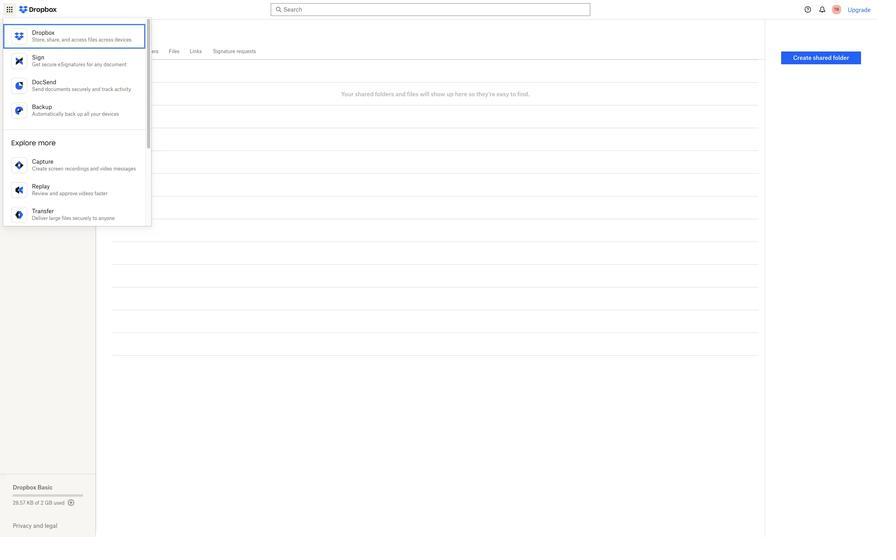 Task type: vqa. For each thing, say whether or not it's contained in the screenshot.
Security tab
no



Task type: locate. For each thing, give the bounding box(es) containing it.
create down capture
[[32, 166, 47, 172]]

privacy
[[13, 523, 32, 529]]

privacy and legal
[[13, 523, 57, 529]]

access
[[71, 37, 87, 43]]

requests for file requests
[[26, 93, 52, 101]]

and left the video
[[90, 166, 99, 172]]

1 horizontal spatial to
[[511, 90, 516, 97]]

signature requests
[[213, 48, 256, 54]]

0 horizontal spatial up
[[77, 111, 83, 117]]

folders
[[142, 48, 159, 54]]

and inside replay review and approve videos faster
[[50, 191, 58, 197]]

1 vertical spatial shared
[[355, 90, 374, 97]]

create shared folder
[[793, 54, 849, 61]]

shared right your
[[355, 90, 374, 97]]

shared up recents 'link'
[[112, 26, 145, 37]]

0 vertical spatial dropbox
[[32, 29, 54, 36]]

and left track
[[92, 86, 100, 92]]

links
[[190, 48, 202, 54]]

privacy and legal link
[[13, 523, 96, 529]]

0 vertical spatial shared
[[112, 26, 145, 37]]

upgrade
[[848, 6, 871, 13]]

send
[[32, 86, 44, 92]]

show
[[431, 90, 445, 97]]

devices up recents 'link'
[[115, 37, 132, 43]]

1 vertical spatial up
[[77, 111, 83, 117]]

explore
[[11, 139, 36, 147]]

0 vertical spatial to
[[511, 90, 516, 97]]

files inside dropbox store, share, and access files across devices
[[88, 37, 97, 43]]

to left anyone
[[93, 215, 97, 221]]

securely
[[72, 86, 91, 92], [73, 215, 91, 221]]

1 vertical spatial shared
[[13, 77, 35, 85]]

0 horizontal spatial shared
[[355, 90, 374, 97]]

dropbox basic
[[13, 484, 53, 491]]

1 vertical spatial dropbox
[[13, 484, 36, 491]]

tab list
[[112, 44, 765, 60]]

shared
[[813, 54, 832, 61], [355, 90, 374, 97]]

signatures
[[13, 61, 46, 69]]

dropbox inside dropbox store, share, and access files across devices
[[32, 29, 54, 36]]

faster
[[95, 191, 108, 197]]

up inside backup automatically back up all your devices
[[77, 111, 83, 117]]

photos link
[[13, 41, 83, 57]]

deliver
[[32, 215, 48, 221]]

tab list containing recents
[[112, 44, 765, 60]]

files left the across
[[88, 37, 97, 43]]

and right folders
[[395, 90, 406, 97]]

signature requests link
[[212, 44, 257, 58]]

of
[[35, 500, 39, 506]]

and left legal
[[33, 523, 43, 529]]

1 vertical spatial requests
[[26, 93, 52, 101]]

create
[[793, 54, 812, 61], [32, 166, 47, 172]]

requests inside file requests link
[[26, 93, 52, 101]]

shared left folder
[[813, 54, 832, 61]]

kb
[[27, 500, 34, 506]]

capture
[[32, 158, 53, 165]]

0 horizontal spatial create
[[32, 166, 47, 172]]

replay review and approve videos faster
[[32, 183, 108, 197]]

shared
[[112, 26, 145, 37], [13, 77, 35, 85]]

recents
[[112, 48, 132, 54]]

and right review
[[50, 191, 58, 197]]

find.
[[517, 90, 530, 97]]

1 vertical spatial to
[[93, 215, 97, 221]]

activity
[[115, 86, 131, 92]]

dropbox up the store,
[[32, 29, 54, 36]]

0 vertical spatial create
[[793, 54, 812, 61]]

global header element
[[0, 0, 877, 20]]

share,
[[47, 37, 60, 43]]

0 vertical spatial up
[[447, 90, 454, 97]]

more
[[38, 139, 56, 147]]

securely left anyone
[[73, 215, 91, 221]]

0 horizontal spatial shared
[[13, 77, 35, 85]]

review
[[32, 191, 48, 197]]

0 vertical spatial shared
[[813, 54, 832, 61]]

file requests
[[13, 93, 52, 101]]

dropbox
[[32, 29, 54, 36], [13, 484, 36, 491]]

file
[[13, 93, 24, 101]]

requests
[[237, 48, 256, 54], [26, 93, 52, 101]]

1 horizontal spatial shared
[[813, 54, 832, 61]]

shared for create
[[813, 54, 832, 61]]

requests right signature
[[237, 48, 256, 54]]

documents
[[45, 86, 71, 92]]

devices
[[115, 37, 132, 43], [102, 111, 119, 117]]

shared up send at the left
[[13, 77, 35, 85]]

28.57
[[13, 500, 25, 506]]

they're
[[476, 90, 495, 97]]

securely inside transfer deliver large files securely to anyone
[[73, 215, 91, 221]]

requests inside signature requests link
[[237, 48, 256, 54]]

up left here at the top right
[[447, 90, 454, 97]]

2
[[41, 500, 44, 506]]

videos
[[79, 191, 93, 197]]

dropbox up 28.57
[[13, 484, 36, 491]]

recents link
[[112, 44, 132, 58]]

0 vertical spatial devices
[[115, 37, 132, 43]]

backup automatically back up all your devices
[[32, 103, 119, 117]]

deleted
[[13, 109, 36, 117]]

up
[[447, 90, 454, 97], [77, 111, 83, 117]]

dropbox for basic
[[13, 484, 36, 491]]

folders link
[[141, 44, 159, 58]]

and inside the capture create screen recordings and video messages
[[90, 166, 99, 172]]

backup
[[32, 103, 52, 110]]

devices inside backup automatically back up all your devices
[[102, 111, 119, 117]]

0 horizontal spatial requests
[[26, 93, 52, 101]]

requests down send at the left
[[26, 93, 52, 101]]

create left folder
[[793, 54, 812, 61]]

0 vertical spatial securely
[[72, 86, 91, 92]]

1 vertical spatial securely
[[73, 215, 91, 221]]

files left "will"
[[407, 90, 419, 97]]

files
[[23, 29, 35, 37], [88, 37, 97, 43], [407, 90, 419, 97], [38, 109, 51, 117], [62, 215, 71, 221]]

up left all
[[77, 111, 83, 117]]

securely up backup automatically back up all your devices
[[72, 86, 91, 92]]

links link
[[189, 44, 202, 58]]

1 horizontal spatial create
[[793, 54, 812, 61]]

esignatures
[[58, 62, 85, 68]]

files right large
[[62, 215, 71, 221]]

1 vertical spatial create
[[32, 166, 47, 172]]

deleted files link
[[13, 105, 83, 121]]

1 horizontal spatial up
[[447, 90, 454, 97]]

for
[[87, 62, 93, 68]]

0 horizontal spatial to
[[93, 215, 97, 221]]

shared inside button
[[813, 54, 832, 61]]

1 horizontal spatial requests
[[237, 48, 256, 54]]

and right share,
[[62, 37, 70, 43]]

0 vertical spatial requests
[[237, 48, 256, 54]]

files link
[[169, 44, 180, 58]]

and
[[62, 37, 70, 43], [92, 86, 100, 92], [395, 90, 406, 97], [90, 166, 99, 172], [50, 191, 58, 197], [33, 523, 43, 529]]

to left find.
[[511, 90, 516, 97]]

replay
[[32, 183, 50, 190]]

1 vertical spatial devices
[[102, 111, 119, 117]]

to
[[511, 90, 516, 97], [93, 215, 97, 221]]

devices right your
[[102, 111, 119, 117]]



Task type: describe. For each thing, give the bounding box(es) containing it.
across
[[99, 37, 113, 43]]

sign get secure esignatures for any document
[[32, 54, 127, 68]]

create inside button
[[793, 54, 812, 61]]

transfer deliver large files securely to anyone
[[32, 208, 115, 221]]

folder
[[833, 54, 849, 61]]

easy
[[497, 90, 509, 97]]

create shared folder button
[[781, 52, 861, 64]]

so
[[469, 90, 475, 97]]

requests for signature requests
[[237, 48, 256, 54]]

your shared folders and files will show up here so they're easy to find.
[[341, 90, 530, 97]]

get more space image
[[66, 498, 76, 508]]

video
[[100, 166, 112, 172]]

messages
[[113, 166, 136, 172]]

get
[[32, 62, 40, 68]]

shared for your
[[355, 90, 374, 97]]

docsend
[[32, 79, 56, 85]]

photos
[[13, 45, 34, 53]]

deleted files
[[13, 109, 51, 117]]

explore more
[[11, 139, 56, 147]]

secure
[[42, 62, 57, 68]]

track
[[102, 86, 113, 92]]

docsend send documents securely and track activity
[[32, 79, 131, 92]]

capture create screen recordings and video messages
[[32, 158, 136, 172]]

transfer
[[32, 208, 54, 215]]

dropbox store, share, and access files across devices
[[32, 29, 132, 43]]

to inside transfer deliver large files securely to anyone
[[93, 215, 97, 221]]

recordings
[[65, 166, 89, 172]]

your
[[91, 111, 101, 117]]

dropbox logo - go to the homepage image
[[16, 3, 60, 16]]

all files
[[13, 29, 35, 37]]

here
[[455, 90, 467, 97]]

legal
[[45, 523, 57, 529]]

screen
[[48, 166, 63, 172]]

will
[[420, 90, 430, 97]]

shared link
[[13, 73, 83, 89]]

signatures link
[[13, 57, 83, 73]]

anyone
[[98, 215, 115, 221]]

files
[[169, 48, 180, 54]]

your
[[341, 90, 354, 97]]

and inside dropbox store, share, and access files across devices
[[62, 37, 70, 43]]

file requests link
[[13, 89, 83, 105]]

signature
[[213, 48, 235, 54]]

securely inside docsend send documents securely and track activity
[[72, 86, 91, 92]]

gb
[[45, 500, 52, 506]]

dropbox for store,
[[32, 29, 54, 36]]

files right the all
[[23, 29, 35, 37]]

28.57 kb of 2 gb used
[[13, 500, 65, 506]]

store,
[[32, 37, 45, 43]]

files down file requests link
[[38, 109, 51, 117]]

used
[[54, 500, 65, 506]]

and inside docsend send documents securely and track activity
[[92, 86, 100, 92]]

all
[[84, 111, 89, 117]]

files inside transfer deliver large files securely to anyone
[[62, 215, 71, 221]]

any
[[94, 62, 102, 68]]

upgrade link
[[848, 6, 871, 13]]

automatically
[[32, 111, 64, 117]]

devices inside dropbox store, share, and access files across devices
[[115, 37, 132, 43]]

large
[[49, 215, 61, 221]]

sign
[[32, 54, 44, 61]]

all files link
[[13, 27, 96, 40]]

back
[[65, 111, 76, 117]]

folders
[[375, 90, 394, 97]]

create inside the capture create screen recordings and video messages
[[32, 166, 47, 172]]

basic
[[38, 484, 53, 491]]

1 horizontal spatial shared
[[112, 26, 145, 37]]

approve
[[59, 191, 77, 197]]

all
[[13, 29, 21, 37]]

document
[[104, 62, 127, 68]]



